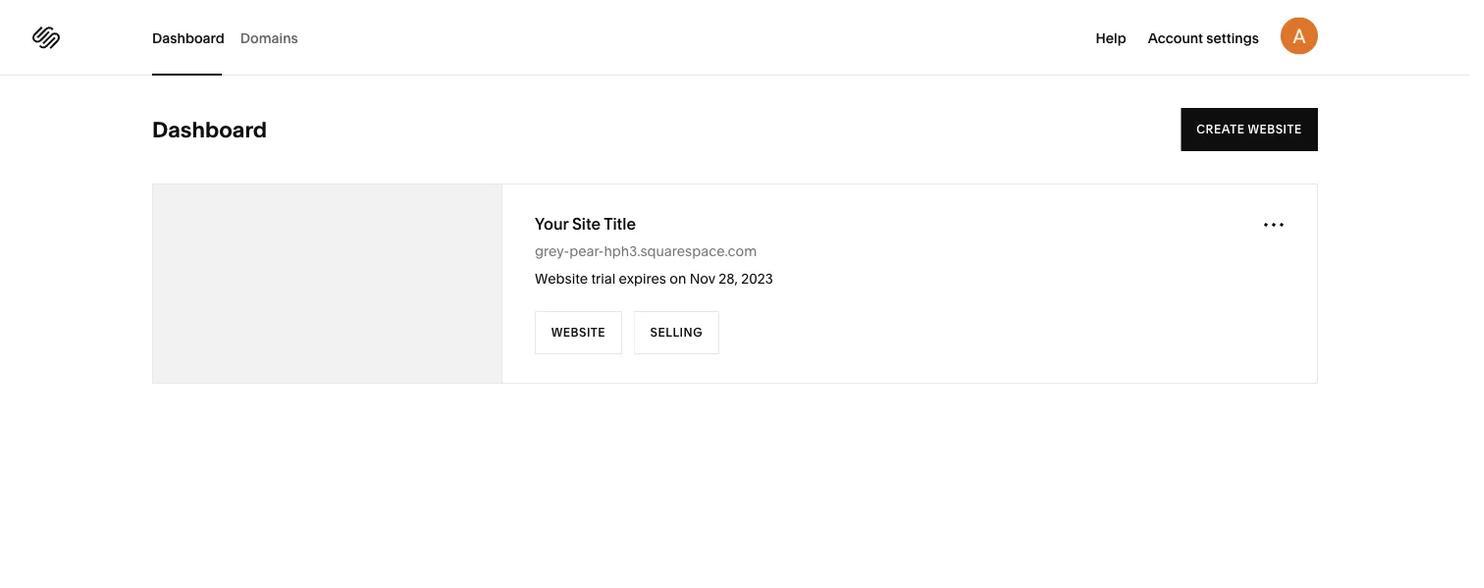 Task type: describe. For each thing, give the bounding box(es) containing it.
trial
[[591, 270, 616, 287]]

website link
[[535, 311, 623, 354]]

domains button
[[240, 0, 298, 76]]

website for website trial expires on nov 28, 2023
[[535, 270, 588, 287]]

2023
[[741, 270, 773, 287]]

selling
[[650, 325, 703, 340]]

domains
[[240, 29, 298, 46]]

settings
[[1207, 30, 1259, 46]]

website trial expires on nov 28, 2023
[[535, 270, 773, 287]]

2 dashboard from the top
[[152, 116, 267, 143]]

pear-
[[569, 243, 604, 260]]

tab list containing dashboard
[[152, 0, 314, 76]]

selling link
[[634, 311, 720, 354]]

hph3.squarespace.com
[[604, 243, 757, 260]]

account settings link
[[1148, 28, 1259, 47]]

28,
[[719, 270, 738, 287]]



Task type: locate. For each thing, give the bounding box(es) containing it.
dashboard left domains at the top left
[[152, 29, 225, 46]]

expires
[[619, 270, 666, 287]]

your site title link
[[535, 213, 636, 235]]

your
[[535, 214, 569, 233]]

account
[[1148, 30, 1204, 46]]

grey-
[[535, 243, 569, 260]]

title
[[604, 214, 636, 233]]

site
[[572, 214, 601, 233]]

website down the grey-
[[535, 270, 588, 287]]

0 vertical spatial dashboard
[[152, 29, 225, 46]]

1 dashboard from the top
[[152, 29, 225, 46]]

website for website
[[552, 325, 606, 340]]

account settings
[[1148, 30, 1259, 46]]

your site title
[[535, 214, 636, 233]]

grey-pear-hph3.squarespace.com
[[535, 243, 757, 260]]

website down the trial
[[552, 325, 606, 340]]

help
[[1096, 30, 1127, 46]]

1 vertical spatial website
[[552, 325, 606, 340]]

create website link
[[1181, 108, 1318, 151]]

website
[[1248, 122, 1303, 136]]

on
[[670, 270, 686, 287]]

dashboard button
[[152, 0, 225, 76]]

dashboard
[[152, 29, 225, 46], [152, 116, 267, 143]]

create
[[1197, 122, 1245, 136]]

dashboard down dashboard button
[[152, 116, 267, 143]]

website
[[535, 270, 588, 287], [552, 325, 606, 340]]

nov
[[690, 270, 716, 287]]

0 vertical spatial website
[[535, 270, 588, 287]]

1 vertical spatial dashboard
[[152, 116, 267, 143]]

help link
[[1096, 28, 1127, 47]]

tab list
[[152, 0, 314, 76]]

create website
[[1197, 122, 1303, 136]]



Task type: vqa. For each thing, say whether or not it's contained in the screenshot.
Site
yes



